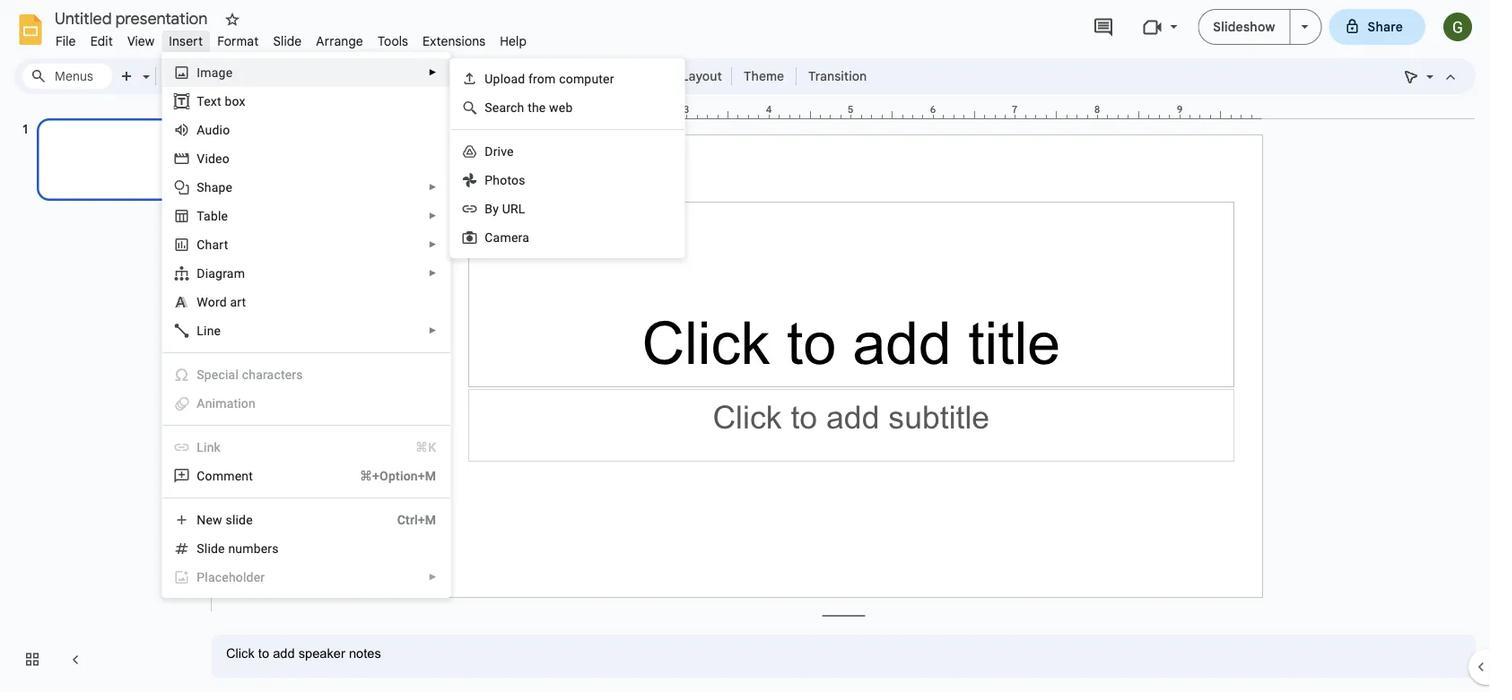 Task type: describe. For each thing, give the bounding box(es) containing it.
i
[[197, 65, 200, 80]]

► for le
[[428, 211, 437, 221]]

ctrl+m
[[397, 513, 436, 528]]

a for u
[[197, 122, 205, 137]]

► for i mage
[[428, 67, 437, 78]]

s for earch
[[485, 100, 493, 115]]

share
[[1368, 19, 1404, 35]]

b
[[211, 209, 218, 223]]

art for w ord art
[[230, 295, 246, 310]]

ial
[[225, 367, 239, 382]]

characters
[[242, 367, 303, 382]]

w
[[197, 295, 208, 310]]

amera
[[493, 230, 529, 245]]

d for iagram
[[197, 266, 205, 281]]

web
[[549, 100, 573, 115]]

s hape
[[197, 180, 233, 195]]

p laceholder
[[197, 570, 265, 585]]

url
[[502, 201, 525, 216]]

⌘+option+m
[[360, 469, 436, 484]]

d for rive
[[485, 144, 493, 159]]

theme button
[[736, 63, 793, 90]]

slide
[[226, 513, 253, 528]]

menu item containing p
[[163, 564, 450, 592]]

tools
[[378, 33, 408, 49]]

ideo
[[205, 151, 230, 166]]

iagram
[[205, 266, 245, 281]]

Menus field
[[22, 64, 112, 89]]

slide menu item
[[266, 31, 309, 52]]

ctrl+m element
[[376, 512, 436, 529]]

extensions menu item
[[416, 31, 493, 52]]

link k element
[[197, 440, 226, 455]]

t ext box
[[197, 94, 246, 109]]

mage
[[200, 65, 233, 80]]

file menu item
[[48, 31, 83, 52]]

dio
[[212, 122, 230, 137]]

new slide with layout image
[[138, 65, 150, 71]]

w ord art
[[197, 295, 246, 310]]

► for art
[[428, 240, 437, 250]]

help menu item
[[493, 31, 534, 52]]

h
[[205, 237, 212, 252]]

word art w element
[[197, 295, 252, 310]]

ext
[[204, 94, 221, 109]]

search the web s element
[[485, 100, 578, 115]]

a u dio
[[197, 122, 230, 137]]

hotos
[[493, 173, 526, 188]]

spe c ial characters
[[197, 367, 303, 382]]

from
[[529, 71, 556, 86]]

background button
[[581, 63, 668, 90]]

arrange
[[316, 33, 363, 49]]

d rive
[[485, 144, 514, 159]]

layout button
[[676, 63, 728, 90]]

format menu item
[[210, 31, 266, 52]]

a for nimation
[[197, 396, 205, 411]]

video v element
[[197, 151, 235, 166]]

i mage
[[197, 65, 233, 80]]

by url b element
[[485, 201, 531, 216]]

slide
[[273, 33, 302, 49]]

insert
[[169, 33, 203, 49]]

m
[[213, 469, 224, 484]]

format
[[217, 33, 259, 49]]

special characters c element
[[197, 367, 308, 382]]

c for h
[[197, 237, 205, 252]]

line q element
[[197, 324, 226, 338]]

tools menu item
[[371, 31, 416, 52]]

p for hotos
[[485, 173, 493, 188]]

diagram d element
[[197, 266, 250, 281]]

upload from computer u element
[[485, 71, 620, 86]]

k
[[214, 440, 221, 455]]

theme
[[744, 68, 784, 84]]

layout
[[682, 68, 722, 84]]

► for s hape
[[428, 182, 437, 192]]

application containing slideshow
[[0, 0, 1491, 693]]

slideshow
[[1214, 19, 1276, 35]]

e
[[218, 542, 225, 556]]

t
[[197, 94, 204, 109]]

hape
[[204, 180, 233, 195]]

extensions
[[423, 33, 486, 49]]

arrange menu item
[[309, 31, 371, 52]]



Task type: locate. For each thing, give the bounding box(es) containing it.
Star checkbox
[[220, 7, 245, 32]]

►
[[428, 67, 437, 78], [428, 182, 437, 192], [428, 211, 437, 221], [428, 240, 437, 250], [428, 268, 437, 279], [428, 326, 437, 336], [428, 573, 437, 583]]

a down spe on the bottom
[[197, 396, 205, 411]]

menu item down characters
[[173, 395, 436, 413]]

p for laceholder
[[197, 570, 205, 585]]

co m ment
[[197, 469, 253, 484]]

ta
[[197, 209, 211, 223]]

s
[[485, 100, 493, 115], [197, 180, 204, 195]]

a nimation
[[197, 396, 256, 411]]

menu item
[[173, 366, 436, 384], [173, 395, 436, 413], [173, 439, 436, 457], [163, 564, 450, 592]]

view
[[127, 33, 155, 49]]

0 horizontal spatial p
[[197, 570, 205, 585]]

0 vertical spatial art
[[212, 237, 228, 252]]

c
[[485, 230, 493, 245], [197, 237, 205, 252]]

b y url
[[485, 201, 525, 216]]

photos p element
[[485, 173, 531, 188]]

v
[[197, 151, 205, 166]]

share button
[[1330, 9, 1426, 45]]

audio u element
[[197, 122, 235, 137]]

nimation
[[205, 396, 256, 411]]

p down slid
[[197, 570, 205, 585]]

Rename text field
[[48, 7, 218, 29]]

1 horizontal spatial p
[[485, 173, 493, 188]]

live pointer settings image
[[1422, 65, 1434, 71]]

s earch the web
[[485, 100, 573, 115]]

file
[[56, 33, 76, 49]]

start slideshow (⌘+enter) image
[[1302, 25, 1309, 29]]

c h art
[[197, 237, 228, 252]]

transition button
[[801, 63, 875, 90]]

a left dio
[[197, 122, 205, 137]]

2 a from the top
[[197, 396, 205, 411]]

text box t element
[[197, 94, 251, 109]]

a
[[197, 122, 205, 137], [197, 396, 205, 411]]

ord
[[208, 295, 227, 310]]

0 vertical spatial s
[[485, 100, 493, 115]]

le
[[218, 209, 228, 223]]

4 ► from the top
[[428, 240, 437, 250]]

c for amera
[[485, 230, 493, 245]]

camera c element
[[485, 230, 535, 245]]

n
[[197, 513, 206, 528]]

art up d iagram
[[212, 237, 228, 252]]

menu
[[136, 0, 451, 599], [450, 58, 685, 258]]

table b element
[[197, 209, 233, 223]]

u
[[485, 71, 493, 86]]

laceholder
[[205, 570, 265, 585]]

0 horizontal spatial art
[[212, 237, 228, 252]]

background
[[589, 68, 660, 84]]

application
[[0, 0, 1491, 693]]

u
[[205, 122, 212, 137]]

animation a element
[[197, 396, 261, 411]]

0 horizontal spatial s
[[197, 180, 204, 195]]

b
[[485, 201, 493, 216]]

menu item down numbers
[[163, 564, 450, 592]]

⌘k
[[416, 440, 436, 455]]

menu bar banner
[[0, 0, 1491, 693]]

6 ► from the top
[[428, 326, 437, 336]]

art
[[212, 237, 228, 252], [230, 295, 246, 310]]

edit menu item
[[83, 31, 120, 52]]

1 vertical spatial d
[[197, 266, 205, 281]]

p hotos
[[485, 173, 526, 188]]

d up w
[[197, 266, 205, 281]]

ta b le
[[197, 209, 228, 223]]

► inside menu item
[[428, 573, 437, 583]]

⌘k element
[[394, 439, 436, 457]]

chart h element
[[197, 237, 234, 252]]

menu item up nimation
[[173, 366, 436, 384]]

ment
[[224, 469, 253, 484]]

main toolbar
[[111, 63, 876, 90]]

1 horizontal spatial s
[[485, 100, 493, 115]]

c
[[219, 367, 225, 382]]

p inside menu item
[[197, 570, 205, 585]]

1 vertical spatial p
[[197, 570, 205, 585]]

placeholder p element
[[197, 570, 270, 585]]

0 horizontal spatial c
[[197, 237, 205, 252]]

mode and view toolbar
[[1397, 58, 1465, 94]]

v ideo
[[197, 151, 230, 166]]

box
[[225, 94, 246, 109]]

view menu item
[[120, 31, 162, 52]]

slid e numbers
[[197, 542, 279, 556]]

image i element
[[197, 65, 238, 80]]

⌘+option+m element
[[338, 468, 436, 485]]

lin k
[[197, 440, 221, 455]]

1 vertical spatial art
[[230, 295, 246, 310]]

1 a from the top
[[197, 122, 205, 137]]

art for c h art
[[212, 237, 228, 252]]

menu item containing spe
[[173, 366, 436, 384]]

d
[[485, 144, 493, 159], [197, 266, 205, 281]]

slideshow button
[[1198, 9, 1291, 45]]

co
[[197, 469, 213, 484]]

c amera
[[485, 230, 529, 245]]

1 ► from the top
[[428, 67, 437, 78]]

slid
[[197, 542, 218, 556]]

rive
[[493, 144, 514, 159]]

1 horizontal spatial d
[[485, 144, 493, 159]]

0 vertical spatial p
[[485, 173, 493, 188]]

0 vertical spatial a
[[197, 122, 205, 137]]

1 horizontal spatial art
[[230, 295, 246, 310]]

ew
[[206, 513, 222, 528]]

navigation
[[0, 101, 197, 693]]

new slide n element
[[197, 513, 258, 528]]

s down v
[[197, 180, 204, 195]]

insert menu item
[[162, 31, 210, 52]]

s down the u
[[485, 100, 493, 115]]

1 vertical spatial a
[[197, 396, 205, 411]]

p
[[485, 173, 493, 188], [197, 570, 205, 585]]

the
[[528, 100, 546, 115]]

3 ► from the top
[[428, 211, 437, 221]]

0 vertical spatial d
[[485, 144, 493, 159]]

7 ► from the top
[[428, 573, 437, 583]]

menu bar containing file
[[48, 23, 534, 53]]

spe
[[197, 367, 219, 382]]

1 horizontal spatial c
[[485, 230, 493, 245]]

menu containing i
[[136, 0, 451, 599]]

help
[[500, 33, 527, 49]]

lin
[[197, 440, 214, 455]]

earch
[[493, 100, 525, 115]]

c down ta
[[197, 237, 205, 252]]

► for p laceholder
[[428, 573, 437, 583]]

y
[[493, 201, 499, 216]]

menu bar inside the menu bar banner
[[48, 23, 534, 53]]

numbers
[[228, 542, 279, 556]]

n ew slide
[[197, 513, 253, 528]]

computer
[[559, 71, 614, 86]]

► for d iagram
[[428, 268, 437, 279]]

1 vertical spatial s
[[197, 180, 204, 195]]

slide numbers e element
[[197, 542, 284, 556]]

edit
[[90, 33, 113, 49]]

menu item up ment
[[173, 439, 436, 457]]

c down b
[[485, 230, 493, 245]]

line
[[197, 324, 221, 338]]

u pload from computer
[[485, 71, 614, 86]]

2 ► from the top
[[428, 182, 437, 192]]

d iagram
[[197, 266, 245, 281]]

comment m element
[[197, 469, 259, 484]]

menu item containing a
[[173, 395, 436, 413]]

menu containing u
[[450, 58, 685, 258]]

menu bar
[[48, 23, 534, 53]]

shape s element
[[197, 180, 238, 195]]

menu item containing lin
[[173, 439, 436, 457]]

drive d element
[[485, 144, 519, 159]]

d up p hotos
[[485, 144, 493, 159]]

art right 'ord'
[[230, 295, 246, 310]]

0 horizontal spatial d
[[197, 266, 205, 281]]

5 ► from the top
[[428, 268, 437, 279]]

s for hape
[[197, 180, 204, 195]]

p up b
[[485, 173, 493, 188]]

transition
[[809, 68, 867, 84]]

pload
[[493, 71, 525, 86]]



Task type: vqa. For each thing, say whether or not it's contained in the screenshot.
menu item containing Spe
yes



